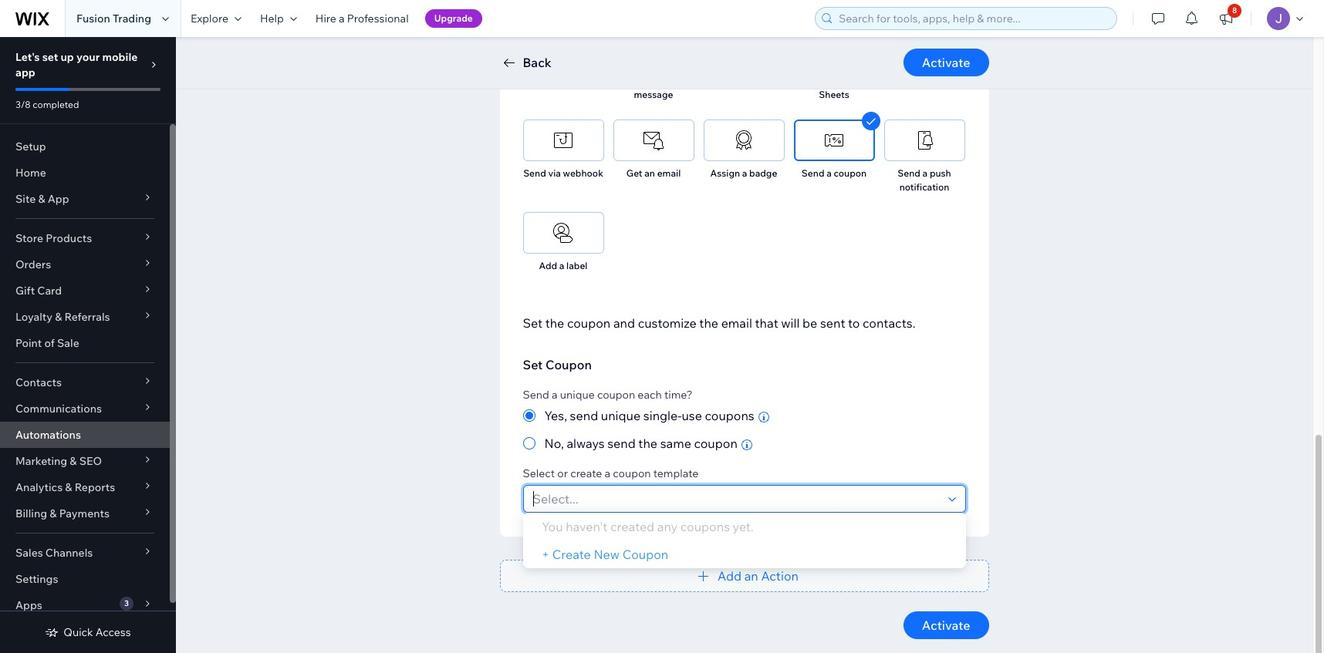 Task type: locate. For each thing, give the bounding box(es) containing it.
send down back
[[533, 75, 556, 86]]

upgrade button
[[425, 9, 482, 28]]

1 vertical spatial set
[[523, 357, 543, 373]]

a for unique
[[552, 388, 558, 402]]

category image up push
[[913, 129, 936, 152]]

create
[[570, 467, 602, 481]]

1 vertical spatial activate
[[922, 618, 971, 634]]

sales channels button
[[0, 540, 170, 566]]

send up the always
[[570, 408, 598, 424]]

0 horizontal spatial unique
[[560, 388, 595, 402]]

1 horizontal spatial coupon
[[623, 547, 669, 563]]

1 vertical spatial email
[[657, 167, 681, 179]]

time?
[[664, 388, 693, 402]]

site & app
[[15, 192, 69, 206]]

coupon right new
[[623, 547, 669, 563]]

assign
[[710, 167, 740, 179]]

& inside loyalty & referrals popup button
[[55, 310, 62, 324]]

billing & payments button
[[0, 501, 170, 527]]

& inside analytics & reports popup button
[[65, 481, 72, 495]]

1 activate from the top
[[922, 55, 971, 70]]

to left zapier
[[925, 75, 934, 86]]

a up message
[[653, 75, 658, 86]]

up
[[61, 50, 74, 64]]

0 vertical spatial unique
[[560, 388, 595, 402]]

marketing & seo
[[15, 455, 102, 468]]

send a unique coupon each time?
[[523, 388, 693, 402]]

set the coupon and customize the email that will be sent to contacts.
[[523, 316, 916, 331]]

0 horizontal spatial an
[[558, 75, 568, 86]]

send
[[570, 408, 598, 424], [608, 436, 636, 451]]

automations
[[15, 428, 81, 442]]

1 vertical spatial an
[[645, 167, 655, 179]]

send up message
[[628, 75, 651, 86]]

0 horizontal spatial send
[[570, 408, 598, 424]]

1 horizontal spatial unique
[[601, 408, 641, 424]]

or
[[557, 467, 568, 481]]

send up yes,
[[523, 388, 549, 402]]

0 vertical spatial add
[[539, 260, 557, 272]]

option group
[[523, 407, 966, 453]]

2 horizontal spatial email
[[721, 316, 752, 331]]

set for set coupon
[[523, 357, 543, 373]]

1 horizontal spatial add
[[718, 569, 742, 584]]

connect
[[885, 75, 923, 86]]

send up notification
[[898, 167, 921, 179]]

create right +
[[552, 547, 591, 563]]

0 vertical spatial send
[[570, 408, 598, 424]]

store products
[[15, 232, 92, 245]]

get
[[627, 167, 643, 179]]

unique down send a unique coupon each time?
[[601, 408, 641, 424]]

0 horizontal spatial add
[[539, 260, 557, 272]]

a right create
[[605, 467, 611, 481]]

send up select or create a coupon template
[[608, 436, 636, 451]]

& for marketing
[[70, 455, 77, 468]]

completed
[[33, 99, 79, 110]]

to
[[925, 75, 934, 86], [848, 316, 860, 331]]

1 vertical spatial send
[[608, 436, 636, 451]]

0 vertical spatial email
[[570, 75, 594, 86]]

help button
[[251, 0, 306, 37]]

same
[[660, 436, 691, 451]]

category image up connect to zapier
[[913, 36, 936, 59]]

add an action button
[[500, 560, 989, 593]]

hire
[[316, 12, 336, 25]]

point
[[15, 336, 42, 350]]

point of sale
[[15, 336, 79, 350]]

1 vertical spatial create
[[552, 547, 591, 563]]

get an email
[[627, 167, 681, 179]]

a right badge
[[827, 167, 832, 179]]

coupon
[[834, 167, 867, 179], [567, 316, 611, 331], [597, 388, 635, 402], [694, 436, 738, 451], [613, 467, 651, 481]]

category image up send via webhook
[[552, 129, 575, 152]]

sheets
[[819, 89, 850, 100]]

to right the sent in the right of the page
[[848, 316, 860, 331]]

& right loyalty on the top left of the page
[[55, 310, 62, 324]]

2 vertical spatial an
[[745, 569, 759, 584]]

a inside send a chat message
[[653, 75, 658, 86]]

& for site
[[38, 192, 45, 206]]

0 horizontal spatial the
[[545, 316, 564, 331]]

professional
[[347, 12, 409, 25]]

help
[[260, 12, 284, 25]]

unique for single-
[[601, 408, 641, 424]]

coupon left and
[[567, 316, 611, 331]]

1 horizontal spatial create
[[715, 75, 745, 86]]

an for get
[[645, 167, 655, 179]]

0 horizontal spatial to
[[848, 316, 860, 331]]

that
[[755, 316, 779, 331]]

activate button
[[904, 49, 989, 76], [904, 612, 989, 640]]

2 horizontal spatial an
[[745, 569, 759, 584]]

store products button
[[0, 225, 170, 252]]

badge
[[749, 167, 777, 179]]

category image
[[823, 36, 846, 59], [552, 129, 575, 152], [732, 129, 756, 152], [552, 222, 575, 245]]

& for analytics
[[65, 481, 72, 495]]

always
[[567, 436, 605, 451]]

add left action
[[718, 569, 742, 584]]

sales
[[15, 546, 43, 560]]

a up notification
[[923, 167, 928, 179]]

template
[[653, 467, 699, 481]]

a inside send a push notification
[[923, 167, 928, 179]]

coupon left each
[[597, 388, 635, 402]]

1 horizontal spatial an
[[645, 167, 655, 179]]

1 horizontal spatial send
[[608, 436, 636, 451]]

a left label
[[559, 260, 564, 272]]

& right site
[[38, 192, 45, 206]]

& inside billing & payments "popup button"
[[50, 507, 57, 521]]

1 vertical spatial coupon
[[623, 547, 669, 563]]

8 button
[[1209, 0, 1243, 37]]

the right customize
[[699, 316, 719, 331]]

& inside marketing & seo 'dropdown button'
[[70, 455, 77, 468]]

set coupon
[[523, 357, 592, 373]]

send for send a coupon
[[802, 167, 825, 179]]

create inside button
[[552, 547, 591, 563]]

category image
[[552, 36, 575, 59], [642, 36, 665, 59], [732, 36, 756, 59], [913, 36, 936, 59], [642, 129, 665, 152], [823, 129, 846, 152], [913, 129, 936, 152]]

sale
[[57, 336, 79, 350]]

1 vertical spatial add
[[718, 569, 742, 584]]

category image up update
[[823, 36, 846, 59]]

a inside hire a professional link
[[339, 12, 345, 25]]

a for label
[[559, 260, 564, 272]]

coupon
[[546, 357, 592, 373], [623, 547, 669, 563]]

2 activate button from the top
[[904, 612, 989, 640]]

a for professional
[[339, 12, 345, 25]]

add for add an action
[[718, 569, 742, 584]]

an inside button
[[745, 569, 759, 584]]

a for chat
[[653, 75, 658, 86]]

0 vertical spatial set
[[523, 316, 543, 331]]

notification
[[900, 181, 950, 193]]

create
[[715, 75, 745, 86], [552, 547, 591, 563]]

0 vertical spatial activate
[[922, 55, 971, 70]]

0 horizontal spatial email
[[570, 75, 594, 86]]

create left task
[[715, 75, 745, 86]]

1 horizontal spatial email
[[657, 167, 681, 179]]

& left reports at the bottom
[[65, 481, 72, 495]]

0 horizontal spatial create
[[552, 547, 591, 563]]

email
[[570, 75, 594, 86], [657, 167, 681, 179], [721, 316, 752, 331]]

send inside send a push notification
[[898, 167, 921, 179]]

Search for tools, apps, help & more... field
[[834, 8, 1112, 29]]

send right badge
[[802, 167, 825, 179]]

+ create new coupon
[[542, 547, 669, 563]]

a right hire
[[339, 12, 345, 25]]

1 vertical spatial activate button
[[904, 612, 989, 640]]

the down the yes, send unique single-use coupons
[[639, 436, 658, 451]]

send for send a chat message
[[628, 75, 651, 86]]

an for send
[[558, 75, 568, 86]]

add inside button
[[718, 569, 742, 584]]

1 vertical spatial unique
[[601, 408, 641, 424]]

0 vertical spatial an
[[558, 75, 568, 86]]

send
[[533, 75, 556, 86], [628, 75, 651, 86], [523, 167, 546, 179], [802, 167, 825, 179], [898, 167, 921, 179], [523, 388, 549, 402]]

& left seo
[[70, 455, 77, 468]]

a up yes,
[[552, 388, 558, 402]]

a
[[339, 12, 345, 25], [653, 75, 658, 86], [747, 75, 752, 86], [742, 167, 747, 179], [827, 167, 832, 179], [923, 167, 928, 179], [559, 260, 564, 272], [552, 388, 558, 402], [605, 467, 611, 481]]

communications
[[15, 402, 102, 416]]

coupon up send a unique coupon each time?
[[546, 357, 592, 373]]

send inside send a chat message
[[628, 75, 651, 86]]

& right billing at the left bottom of the page
[[50, 507, 57, 521]]

upgrade
[[434, 12, 473, 24]]

email right get
[[657, 167, 681, 179]]

be
[[803, 316, 818, 331]]

0 vertical spatial to
[[925, 75, 934, 86]]

quick access
[[64, 626, 131, 640]]

action
[[761, 569, 799, 584]]

assign a badge
[[710, 167, 777, 179]]

& inside site & app dropdown button
[[38, 192, 45, 206]]

a for badge
[[742, 167, 747, 179]]

point of sale link
[[0, 330, 170, 357]]

email left send a chat message
[[570, 75, 594, 86]]

the up set coupon
[[545, 316, 564, 331]]

a left task
[[747, 75, 752, 86]]

send via webhook
[[523, 167, 603, 179]]

send left the via
[[523, 167, 546, 179]]

the
[[545, 316, 564, 331], [699, 316, 719, 331], [639, 436, 658, 451]]

add left label
[[539, 260, 557, 272]]

0 vertical spatial activate button
[[904, 49, 989, 76]]

coupons
[[705, 408, 755, 424]]

google
[[835, 75, 868, 86]]

will
[[781, 316, 800, 331]]

option
[[523, 513, 966, 541]]

email left that
[[721, 316, 752, 331]]

reports
[[75, 481, 115, 495]]

an for add
[[745, 569, 759, 584]]

send an email
[[533, 75, 594, 86]]

1 vertical spatial to
[[848, 316, 860, 331]]

single-
[[644, 408, 682, 424]]

1 set from the top
[[523, 316, 543, 331]]

yes, send unique single-use coupons
[[544, 408, 755, 424]]

a left badge
[[742, 167, 747, 179]]

2 set from the top
[[523, 357, 543, 373]]

0 vertical spatial coupon
[[546, 357, 592, 373]]

category image up "assign a badge"
[[732, 129, 756, 152]]

channels
[[45, 546, 93, 560]]

fusion trading
[[76, 12, 151, 25]]

1 horizontal spatial the
[[639, 436, 658, 451]]

select
[[523, 467, 555, 481]]

sales channels
[[15, 546, 93, 560]]

let's set up your mobile app
[[15, 50, 138, 79]]

back
[[523, 55, 552, 70]]

unique up yes,
[[560, 388, 595, 402]]

quick access button
[[45, 626, 131, 640]]



Task type: describe. For each thing, give the bounding box(es) containing it.
yes,
[[544, 408, 567, 424]]

push
[[930, 167, 951, 179]]

email for get an email
[[657, 167, 681, 179]]

set
[[42, 50, 58, 64]]

home
[[15, 166, 46, 180]]

settings
[[15, 573, 58, 587]]

seo
[[79, 455, 102, 468]]

+ create new coupon button
[[523, 541, 966, 569]]

select or create a coupon template
[[523, 467, 699, 481]]

a for push
[[923, 167, 928, 179]]

explore
[[191, 12, 228, 25]]

orders button
[[0, 252, 170, 278]]

loyalty & referrals button
[[0, 304, 170, 330]]

customize
[[638, 316, 697, 331]]

gift card
[[15, 284, 62, 298]]

home link
[[0, 160, 170, 186]]

2 horizontal spatial the
[[699, 316, 719, 331]]

quick
[[64, 626, 93, 640]]

contacts.
[[863, 316, 916, 331]]

category image up chat
[[642, 36, 665, 59]]

category image up create a task
[[732, 36, 756, 59]]

loyalty & referrals
[[15, 310, 110, 324]]

back button
[[500, 53, 552, 72]]

the inside option group
[[639, 436, 658, 451]]

use
[[682, 408, 702, 424]]

let's
[[15, 50, 40, 64]]

of
[[44, 336, 55, 350]]

coupon down no, always send the same coupon
[[613, 467, 651, 481]]

billing
[[15, 507, 47, 521]]

8
[[1233, 5, 1237, 15]]

automations link
[[0, 422, 170, 448]]

+
[[542, 547, 550, 563]]

marketing
[[15, 455, 67, 468]]

update google sheets
[[801, 75, 868, 100]]

fusion
[[76, 12, 110, 25]]

contacts button
[[0, 370, 170, 396]]

no,
[[544, 436, 564, 451]]

send for send an email
[[533, 75, 556, 86]]

analytics
[[15, 481, 63, 495]]

sent
[[820, 316, 845, 331]]

analytics & reports button
[[0, 475, 170, 501]]

unique for coupon
[[560, 388, 595, 402]]

send a push notification
[[898, 167, 951, 193]]

referrals
[[64, 310, 110, 324]]

send for send a unique coupon each time?
[[523, 388, 549, 402]]

2 activate from the top
[[922, 618, 971, 634]]

create a task
[[715, 75, 773, 86]]

your
[[76, 50, 100, 64]]

0 horizontal spatial coupon
[[546, 357, 592, 373]]

& for loyalty
[[55, 310, 62, 324]]

new
[[594, 547, 620, 563]]

hire a professional
[[316, 12, 409, 25]]

Select... field
[[528, 486, 943, 512]]

update
[[801, 75, 833, 86]]

each
[[638, 388, 662, 402]]

category image up get an email
[[642, 129, 665, 152]]

apps
[[15, 599, 42, 613]]

trading
[[113, 12, 151, 25]]

setup
[[15, 140, 46, 154]]

send for send via webhook
[[523, 167, 546, 179]]

a for coupon
[[827, 167, 832, 179]]

gift card button
[[0, 278, 170, 304]]

zapier
[[936, 75, 964, 86]]

1 activate button from the top
[[904, 49, 989, 76]]

contacts
[[15, 376, 62, 390]]

site
[[15, 192, 36, 206]]

category image right back
[[552, 36, 575, 59]]

loyalty
[[15, 310, 52, 324]]

coupon down coupons
[[694, 436, 738, 451]]

chat
[[660, 75, 679, 86]]

message
[[634, 89, 673, 100]]

coupon left send a push notification
[[834, 167, 867, 179]]

add an action
[[718, 569, 799, 584]]

app
[[15, 66, 35, 79]]

coupon inside + create new coupon button
[[623, 547, 669, 563]]

0 vertical spatial create
[[715, 75, 745, 86]]

category image up the send a coupon
[[823, 129, 846, 152]]

connect to zapier
[[885, 75, 964, 86]]

site & app button
[[0, 186, 170, 212]]

send for send a push notification
[[898, 167, 921, 179]]

add for add a label
[[539, 260, 557, 272]]

sidebar element
[[0, 37, 176, 654]]

& for billing
[[50, 507, 57, 521]]

app
[[48, 192, 69, 206]]

3/8 completed
[[15, 99, 79, 110]]

settings link
[[0, 566, 170, 593]]

email for send an email
[[570, 75, 594, 86]]

set for set the coupon and customize the email that will be sent to contacts.
[[523, 316, 543, 331]]

no, always send the same coupon
[[544, 436, 738, 451]]

marketing & seo button
[[0, 448, 170, 475]]

task
[[754, 75, 773, 86]]

payments
[[59, 507, 110, 521]]

option group containing yes, send unique single-use coupons
[[523, 407, 966, 453]]

communications button
[[0, 396, 170, 422]]

hire a professional link
[[306, 0, 418, 37]]

3
[[124, 599, 129, 609]]

mobile
[[102, 50, 138, 64]]

category image up add a label in the left of the page
[[552, 222, 575, 245]]

orders
[[15, 258, 51, 272]]

analytics & reports
[[15, 481, 115, 495]]

1 horizontal spatial to
[[925, 75, 934, 86]]

2 vertical spatial email
[[721, 316, 752, 331]]

a for task
[[747, 75, 752, 86]]



